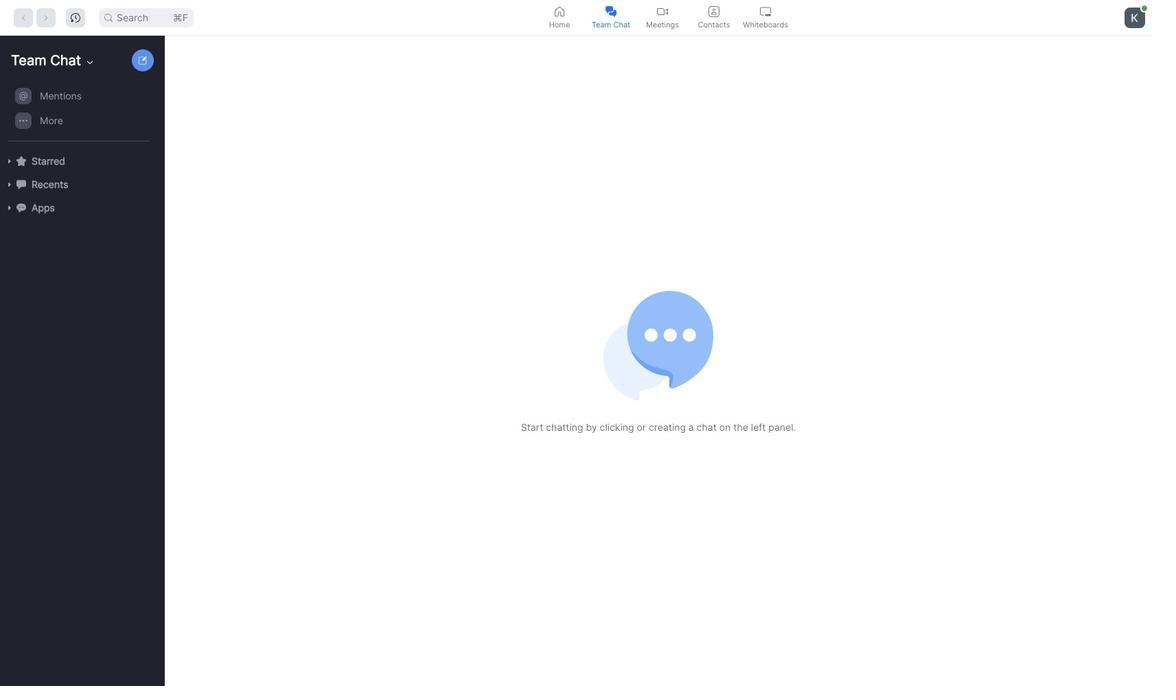 Task type: vqa. For each thing, say whether or not it's contained in the screenshot.
View
no



Task type: locate. For each thing, give the bounding box(es) containing it.
group
[[0, 84, 158, 141]]

team chat image
[[606, 6, 617, 17]]

a
[[689, 421, 694, 433]]

or
[[637, 421, 646, 433]]

meetings
[[646, 20, 679, 29]]

whiteboard small image
[[760, 6, 771, 17], [760, 6, 771, 17]]

star image
[[16, 156, 26, 166]]

history image
[[71, 13, 80, 22]]

2 triangle right image from the top
[[5, 181, 14, 189]]

1 horizontal spatial chat
[[614, 20, 631, 29]]

meetings button
[[637, 0, 688, 35]]

recents
[[32, 179, 68, 190]]

1 triangle right image from the top
[[5, 157, 14, 166]]

0 vertical spatial team
[[592, 20, 611, 29]]

more button
[[10, 109, 158, 133]]

search
[[117, 11, 148, 23]]

chat down team chat icon on the right top of the page
[[614, 20, 631, 29]]

tree
[[0, 82, 162, 234]]

triangle right image left chatbot icon
[[5, 204, 14, 212]]

triangle right image left chat image
[[5, 181, 14, 189]]

start chatting by clicking or creating a chat on the left panel.
[[521, 421, 796, 433]]

starred
[[32, 155, 65, 167]]

chat image
[[16, 180, 26, 189]]

triangle right image left chat image
[[5, 181, 14, 189]]

creating
[[649, 421, 686, 433]]

1 vertical spatial triangle right image
[[5, 181, 14, 189]]

2 triangle right image from the top
[[5, 181, 14, 189]]

0 horizontal spatial team chat
[[11, 52, 81, 69]]

team up mentions
[[11, 52, 46, 69]]

1 horizontal spatial team
[[592, 20, 611, 29]]

triangle right image left star image
[[5, 157, 14, 166]]

contacts button
[[688, 0, 740, 35]]

1 triangle right image from the top
[[5, 157, 14, 166]]

0 vertical spatial triangle right image
[[5, 157, 14, 166]]

magnifier image
[[104, 13, 113, 22]]

0 horizontal spatial chat
[[50, 52, 81, 69]]

2 vertical spatial triangle right image
[[5, 204, 14, 212]]

online image
[[1142, 5, 1147, 11], [1142, 5, 1147, 11]]

contacts
[[698, 20, 730, 29]]

team chat
[[592, 20, 631, 29], [11, 52, 81, 69]]

tab list
[[534, 0, 792, 35]]

team chat inside button
[[592, 20, 631, 29]]

0 vertical spatial team chat
[[592, 20, 631, 29]]

team inside button
[[592, 20, 611, 29]]

tab list containing home
[[534, 0, 792, 35]]

triangle right image for apps
[[5, 204, 14, 212]]

chat image
[[16, 180, 26, 189]]

star image
[[16, 156, 26, 166]]

team chat down team chat icon on the right top of the page
[[592, 20, 631, 29]]

chevron down small image
[[85, 57, 96, 68], [85, 57, 96, 68]]

2 vertical spatial triangle right image
[[5, 204, 14, 212]]

0 vertical spatial chat
[[614, 20, 631, 29]]

video on image
[[657, 6, 668, 17]]

triangle right image
[[5, 157, 14, 166], [5, 181, 14, 189], [5, 204, 14, 212]]

triangle right image
[[5, 157, 14, 166], [5, 181, 14, 189], [5, 204, 14, 212]]

mentions
[[40, 90, 82, 102]]

profile contact image
[[709, 6, 720, 17]]

1 vertical spatial team chat
[[11, 52, 81, 69]]

left
[[751, 421, 766, 433]]

3 triangle right image from the top
[[5, 204, 14, 212]]

new image
[[139, 56, 147, 65]]

team down team chat icon on the right top of the page
[[592, 20, 611, 29]]

team chat up mentions
[[11, 52, 81, 69]]

group inside tree
[[0, 84, 158, 141]]

1 vertical spatial team
[[11, 52, 46, 69]]

whiteboards button
[[740, 0, 792, 35]]

chat up mentions
[[50, 52, 81, 69]]

triangle right image left star image
[[5, 157, 14, 166]]

triangle right image left chatbot icon
[[5, 204, 14, 212]]

video on image
[[657, 6, 668, 17]]

chatbot image
[[16, 203, 26, 213]]

group containing mentions
[[0, 84, 158, 141]]

team
[[592, 20, 611, 29], [11, 52, 46, 69]]

3 triangle right image from the top
[[5, 204, 14, 212]]

1 horizontal spatial team chat
[[592, 20, 631, 29]]

tree containing mentions
[[0, 82, 162, 234]]

chat
[[614, 20, 631, 29], [50, 52, 81, 69]]

0 vertical spatial triangle right image
[[5, 157, 14, 166]]

1 vertical spatial triangle right image
[[5, 181, 14, 189]]



Task type: describe. For each thing, give the bounding box(es) containing it.
triangle right image for starred
[[5, 157, 14, 166]]

starred tree item
[[5, 150, 158, 173]]

on
[[720, 421, 731, 433]]

1 vertical spatial chat
[[50, 52, 81, 69]]

magnifier image
[[104, 13, 113, 22]]

team chat button
[[585, 0, 637, 35]]

new image
[[139, 56, 147, 65]]

panel.
[[769, 421, 796, 433]]

recents tree item
[[5, 173, 158, 196]]

profile contact image
[[709, 6, 720, 17]]

start
[[521, 421, 543, 433]]

the
[[734, 421, 748, 433]]

home small image
[[554, 6, 565, 17]]

more
[[40, 115, 63, 126]]

mentions button
[[10, 84, 158, 108]]

home button
[[534, 0, 585, 35]]

team chat image
[[606, 6, 617, 17]]

triangle right image for starred
[[5, 157, 14, 166]]

home small image
[[554, 6, 565, 17]]

chat inside button
[[614, 20, 631, 29]]

⌘f
[[173, 11, 188, 23]]

chatting
[[546, 421, 583, 433]]

chat
[[697, 421, 717, 433]]

0 horizontal spatial team
[[11, 52, 46, 69]]

whiteboards
[[743, 20, 788, 29]]

by
[[586, 421, 597, 433]]

home
[[549, 20, 570, 29]]

clicking
[[600, 421, 634, 433]]

triangle right image for apps
[[5, 204, 14, 212]]

apps
[[32, 202, 55, 214]]

history image
[[71, 13, 80, 22]]

apps tree item
[[5, 196, 158, 220]]

chatbot image
[[16, 203, 26, 213]]



